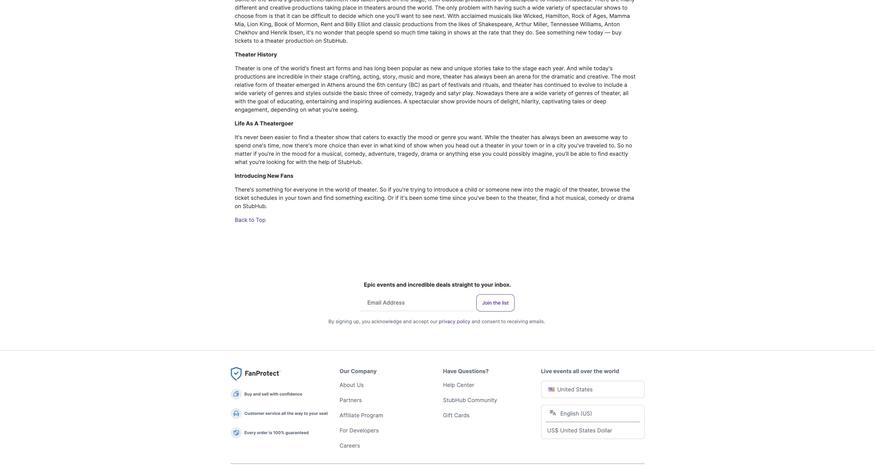 Task type: vqa. For each thing, say whether or not it's contained in the screenshot.
'New York Yankees' image
no



Task type: describe. For each thing, give the bounding box(es) containing it.
sell
[[262, 392, 269, 397]]

and left unique on the top of the page
[[443, 65, 453, 72]]

world's inside some of the world's greatest entertainment has taken place on the stage, from classical productions of shakespeare to modern musicals. there are many different and creative productions taking place in theaters around the world. the only problem with having such a wide variety of spectacular shows to choose from is that it can be difficult to decide which one you'll want to see next. with acclaimed musicals like wicked, hamilton, rock of ages, mamma mia, lion king, book of mormon, rent and billy elliot and classic productions from the likes of shakespeare, arthur miller, tennessee williams, anton chekhov and henrik ibsen, it's no wonder that people spend so much time taking in shows at the rate that they do. see something new today — buy tickets to a theater production on stubhub.
[[268, 0, 287, 3]]

of up tragedy,
[[407, 142, 412, 149]]

caters
[[363, 134, 379, 141]]

the down acting, at top left
[[367, 81, 375, 88]]

1 horizontal spatial if
[[388, 186, 392, 193]]

the up arena
[[513, 65, 521, 72]]

as
[[246, 120, 253, 127]]

the down someone
[[508, 195, 516, 201]]

1 horizontal spatial something
[[335, 195, 363, 201]]

0 horizontal spatial place
[[343, 4, 357, 11]]

careers link
[[340, 443, 360, 450]]

around inside the theater is one of the world's finest art forms and has long been popular as new and unique stories take to the stage each year. and while today's productions are incredible in their stage crafting, acting, story, music and more, theater has always been an arena for the dramatic and creative. the most relative form of theater emerged in athens around the 6th century (bc) as part of festivals and rituals, and theater has continued to evolve to include a wide variety of genres and styles outside the basic three of comedy, tragedy and satyr play. nowadays there are a wide variety of genres of theater, all with the goal of educating, entertaining and inspiring audiences. a spectacular show provide hours of delight, hilarity, captivating tales or deep engagement, depending on what you're seeing.
[[347, 81, 365, 88]]

wide down relative
[[235, 90, 247, 97]]

the inside some of the world's greatest entertainment has taken place on the stage, from classical productions of shakespeare to modern musicals. there are many different and creative productions taking place in theaters around the world. the only problem with having such a wide variety of spectacular shows to choose from is that it can be difficult to decide which one you'll want to see next. with acclaimed musicals like wicked, hamilton, rock of ages, mamma mia, lion king, book of mormon, rent and billy elliot and classic productions from the likes of shakespeare, arthur miller, tennessee williams, anton chekhov and henrik ibsen, it's no wonder that people spend so much time taking in shows at the rate that they do. see something new today — buy tickets to a theater production on stubhub.
[[435, 4, 445, 11]]

the up want
[[407, 4, 416, 11]]

time inside there's something for everyone in the world of theater. so if you're trying to introduce a child or someone new into the magic of the theater, browse the ticket schedules in your town and find something exciting. or if it's been some time since you've been to the theater, find a hot musical, comedy or drama on stubhub.
[[440, 195, 451, 201]]

spend inside it's never been easier to find a theater show that caters to exactly the mood or genre you want. while the theater has always been an awesome way to spend one's time, now there's more choice than ever in what kind of show when you head out a theater in your town or in a city you've traveled to. so no matter if you're in the mood for a musical, comedy, adventure, tragedy, drama or anything else you could possibly imagine, you'll be able to find exactly what you're looking for with the help of stubhub.
[[235, 142, 251, 149]]

in up could
[[506, 142, 510, 149]]

the right everyone
[[325, 186, 334, 193]]

all for live events all over the world
[[573, 368, 579, 375]]

wide up hilarity,
[[535, 90, 548, 97]]

has down unique on the top of the page
[[464, 73, 473, 80]]

provide
[[457, 98, 476, 105]]

something inside some of the world's greatest entertainment has taken place on the stage, from classical productions of shakespeare to modern musicals. there are many different and creative productions taking place in theaters around the world. the only problem with having such a wide variety of spectacular shows to choose from is that it can be difficult to decide which one you'll want to see next. with acclaimed musicals like wicked, hamilton, rock of ages, mamma mia, lion king, book of mormon, rent and billy elliot and classic productions from the likes of shakespeare, arthur miller, tennessee williams, anton chekhov and henrik ibsen, it's no wonder that people spend so much time taking in shows at the rate that they do. see something new today — buy tickets to a theater production on stubhub.
[[547, 29, 575, 36]]

rent
[[321, 21, 333, 28]]

your left inbox.
[[481, 282, 494, 288]]

there's something for everyone in the world of theater. so if you're trying to introduce a child or someone new into the magic of the theater, browse the ticket schedules in your town and find something exciting. or if it's been some time since you've been to the theater, find a hot musical, comedy or drama on stubhub.
[[235, 186, 635, 210]]

is inside some of the world's greatest entertainment has taken place on the stage, from classical productions of shakespeare to modern musicals. there are many different and creative productions taking place in theaters around the world. the only problem with having such a wide variety of spectacular shows to choose from is that it can be difficult to decide which one you'll want to see next. with acclaimed musicals like wicked, hamilton, rock of ages, mamma mia, lion king, book of mormon, rent and billy elliot and classic productions from the likes of shakespeare, arthur miller, tennessee williams, anton chekhov and henrik ibsen, it's no wonder that people spend so much time taking in shows at the rate that they do. see something new today — buy tickets to a theater production on stubhub.
[[269, 12, 273, 19]]

it's never been easier to find a theater show that caters to exactly the mood or genre you want. while the theater has always been an awesome way to spend one's time, now there's more choice than ever in what kind of show when you head out a theater in your town or in a city you've traveled to. so no matter if you're in the mood for a musical, comedy, adventure, tragedy, drama or anything else you could possibly imagine, you'll be able to find exactly what you're looking for with the help of stubhub.
[[235, 134, 633, 166]]

in up imagine,
[[546, 142, 551, 149]]

always inside the theater is one of the world's finest art forms and has long been popular as new and unique stories take to the stage each year. and while today's productions are incredible in their stage crafting, acting, story, music and more, theater has always been an arena for the dramatic and creative. the most relative form of theater emerged in athens around the 6th century (bc) as part of festivals and rituals, and theater has continued to evolve to include a wide variety of genres and styles outside the basic three of comedy, tragedy and satyr play. nowadays there are a wide variety of genres of theater, all with the goal of educating, entertaining and inspiring audiences. a spectacular show provide hours of delight, hilarity, captivating tales or deep engagement, depending on what you're seeing.
[[475, 73, 493, 80]]

and left "sell"
[[253, 392, 261, 397]]

the up tragedy,
[[408, 134, 417, 141]]

of right part in the top of the page
[[442, 81, 447, 88]]

policy
[[457, 319, 471, 325]]

which
[[358, 12, 374, 19]]

spectacular inside the theater is one of the world's finest art forms and has long been popular as new and unique stories take to the stage each year. and while today's productions are incredible in their stage crafting, acting, story, music and more, theater has always been an arena for the dramatic and creative. the most relative form of theater emerged in athens around the 6th century (bc) as part of festivals and rituals, and theater has continued to evolve to include a wide variety of genres and styles outside the basic three of comedy, tragedy and satyr play. nowadays there are a wide variety of genres of theater, all with the goal of educating, entertaining and inspiring audiences. a spectacular show provide hours of delight, hilarity, captivating tales or deep engagement, depending on what you're seeing.
[[409, 98, 440, 105]]

williams,
[[580, 21, 603, 28]]

english (us)
[[561, 411, 593, 418]]

there
[[505, 90, 519, 97]]

of down history
[[274, 65, 279, 72]]

entertaining
[[306, 98, 338, 105]]

of up different
[[251, 0, 257, 3]]

by signing up, you acknowledge and accept our privacy policy and consent to receiving emails.
[[329, 319, 546, 325]]

show inside the theater is one of the world's finest art forms and has long been popular as new and unique stories take to the stage each year. and while today's productions are incredible in their stage crafting, acting, story, music and more, theater has always been an arena for the dramatic and creative. the most relative form of theater emerged in athens around the 6th century (bc) as part of festivals and rituals, and theater has continued to evolve to include a wide variety of genres and styles outside the basic three of comedy, tragedy and satyr play. nowadays there are a wide variety of genres of theater, all with the goal of educating, entertaining and inspiring audiences. a spectacular show provide hours of delight, hilarity, captivating tales or deep engagement, depending on what you're seeing.
[[441, 98, 455, 105]]

to right the caters
[[381, 134, 386, 141]]

0 horizontal spatial theater,
[[518, 195, 538, 201]]

henrik
[[271, 29, 288, 36]]

1 vertical spatial incredible
[[408, 282, 435, 288]]

is inside the theater is one of the world's finest art forms and has long been popular as new and unique stories take to the stage each year. and while today's productions are incredible in their stage crafting, acting, story, music and more, theater has always been an arena for the dramatic and creative. the most relative form of theater emerged in athens around the 6th century (bc) as part of festivals and rituals, and theater has continued to evolve to include a wide variety of genres and styles outside the basic three of comedy, tragedy and satyr play. nowadays there are a wide variety of genres of theater, all with the goal of educating, entertaining and inspiring audiences. a spectacular show provide hours of delight, hilarity, captivating tales or deep engagement, depending on what you're seeing.
[[257, 65, 261, 72]]

theater up festivals
[[443, 73, 462, 80]]

tragedy,
[[398, 150, 420, 157]]

if inside it's never been easier to find a theater show that caters to exactly the mood or genre you want. while the theater has always been an awesome way to spend one's time, now there's more choice than ever in what kind of show when you head out a theater in your town or in a city you've traveled to. so no matter if you're in the mood for a musical, comedy, adventure, tragedy, drama or anything else you could possibly imagine, you'll be able to find exactly what you're looking for with the help of stubhub.
[[254, 150, 257, 157]]

life
[[235, 120, 245, 127]]

a left "hot"
[[551, 195, 554, 201]]

variety down continued
[[549, 90, 567, 97]]

book
[[275, 21, 288, 28]]

emerged
[[296, 81, 320, 88]]

world inside there's something for everyone in the world of theater. so if you're trying to introduce a child or someone new into the magic of the theater, browse the ticket schedules in your town and find something exciting. or if it's been some time since you've been to the theater, find a hot musical, comedy or drama on stubhub.
[[335, 186, 350, 193]]

0 vertical spatial exactly
[[388, 134, 406, 141]]

when
[[429, 142, 443, 149]]

100%
[[273, 431, 285, 436]]

a right the 'such' on the right top
[[528, 4, 531, 11]]

us
[[357, 382, 364, 389]]

1 vertical spatial a
[[255, 120, 259, 127]]

and inside there's something for everyone in the world of theater. so if you're trying to introduce a child or someone new into the magic of the theater, browse the ticket schedules in your town and find something exciting. or if it's been some time since you've been to the theater, find a hot musical, comedy or drama on stubhub.
[[313, 195, 322, 201]]

1 vertical spatial world
[[604, 368, 620, 375]]

2 vertical spatial are
[[521, 90, 529, 97]]

king,
[[260, 21, 273, 28]]

do.
[[526, 29, 534, 36]]

the right magic
[[569, 186, 578, 193]]

at
[[472, 29, 477, 36]]

town inside it's never been easier to find a theater show that caters to exactly the mood or genre you want. while the theater has always been an awesome way to spend one's time, now there's more choice than ever in what kind of show when you head out a theater in your town or in a city you've traveled to. so no matter if you're in the mood for a musical, comedy, adventure, tragedy, drama or anything else you could possibly imagine, you'll be able to find exactly what you're looking for with the help of stubhub.
[[525, 142, 538, 149]]

form
[[256, 81, 268, 88]]

been down trying
[[409, 195, 423, 201]]

0 vertical spatial stage
[[523, 65, 537, 72]]

partners
[[340, 397, 362, 404]]

the left "basic"
[[344, 90, 352, 97]]

or down 'browse'
[[611, 195, 617, 201]]

your left seat
[[309, 411, 318, 416]]

and up king,
[[259, 4, 268, 11]]

2 vertical spatial what
[[235, 159, 248, 166]]

has inside some of the world's greatest entertainment has taken place on the stage, from classical productions of shakespeare to modern musicals. there are many different and creative productions taking place in theaters around the world. the only problem with having such a wide variety of spectacular shows to choose from is that it can be difficult to decide which one you'll want to see next. with acclaimed musicals like wicked, hamilton, rock of ages, mamma mia, lion king, book of mormon, rent and billy elliot and classic productions from the likes of shakespeare, arthur miller, tennessee williams, anton chekhov and henrik ibsen, it's no wonder that people spend so much time taking in shows at the rate that they do. see something new today — buy tickets to a theater production on stubhub.
[[350, 0, 359, 3]]

acting,
[[363, 73, 381, 80]]

or up imagine,
[[539, 142, 545, 149]]

basic
[[354, 90, 367, 97]]

in right schedules
[[279, 195, 284, 201]]

theater down "while"
[[485, 142, 504, 149]]

so
[[394, 29, 400, 36]]

comedy, inside the theater is one of the world's finest art forms and has long been popular as new and unique stories take to the stage each year. and while today's productions are incredible in their stage crafting, acting, story, music and more, theater has always been an arena for the dramatic and creative. the most relative form of theater emerged in athens around the 6th century (bc) as part of festivals and rituals, and theater has continued to evolve to include a wide variety of genres and styles outside the basic three of comedy, tragedy and satyr play. nowadays there are a wide variety of genres of theater, all with the goal of educating, entertaining and inspiring audiences. a spectacular show provide hours of delight, hilarity, captivating tales or deep engagement, depending on what you're seeing.
[[391, 90, 413, 97]]

want
[[401, 12, 414, 19]]

to right straight on the bottom of page
[[475, 282, 480, 288]]

states inside united states button
[[576, 386, 593, 393]]

genre
[[441, 134, 456, 141]]

crafting,
[[340, 73, 362, 80]]

the right some
[[258, 0, 267, 3]]

entertainment
[[312, 0, 348, 3]]

a up there's
[[310, 134, 314, 141]]

1 vertical spatial show
[[336, 134, 349, 141]]

styles
[[306, 90, 321, 97]]

ever
[[361, 142, 372, 149]]

what inside the theater is one of the world's finest art forms and has long been popular as new and unique stories take to the stage each year. and while today's productions are incredible in their stage crafting, acting, story, music and more, theater has always been an arena for the dramatic and creative. the most relative form of theater emerged in athens around the 6th century (bc) as part of festivals and rituals, and theater has continued to evolve to include a wide variety of genres and styles outside the basic three of comedy, tragedy and satyr play. nowadays there are a wide variety of genres of theater, all with the goal of educating, entertaining and inspiring audiences. a spectacular show provide hours of delight, hilarity, captivating tales or deep engagement, depending on what you're seeing.
[[308, 106, 321, 113]]

in down "with"
[[448, 29, 452, 36]]

1 vertical spatial exactly
[[610, 150, 629, 157]]

the right the service
[[287, 411, 294, 416]]

variety down form
[[249, 90, 267, 97]]

about us
[[340, 382, 364, 389]]

a down most
[[625, 81, 628, 88]]

buy and sell with confidence
[[245, 392, 303, 397]]

0 vertical spatial from
[[428, 0, 440, 3]]

fan protect gurantee image
[[231, 367, 280, 382]]

you've inside there's something for everyone in the world of theater. so if you're trying to introduce a child or someone new into the magic of the theater, browse the ticket schedules in your town and find something exciting. or if it's been some time since you've been to the theater, find a hot musical, comedy or drama on stubhub.
[[468, 195, 485, 201]]

2 vertical spatial is
[[269, 431, 272, 436]]

for
[[340, 428, 348, 434]]

history
[[257, 51, 277, 58]]

the right 'browse'
[[622, 186, 630, 193]]

tennessee
[[551, 21, 579, 28]]

and up crafting,
[[352, 65, 362, 72]]

a up the "since"
[[460, 186, 463, 193]]

a left city
[[552, 142, 556, 149]]

athens
[[327, 81, 345, 88]]

arthur
[[516, 21, 532, 28]]

classic
[[383, 21, 401, 28]]

today's
[[594, 65, 613, 72]]

0 horizontal spatial are
[[267, 73, 276, 80]]

to down someone
[[501, 195, 506, 201]]

incredible inside the theater is one of the world's finest art forms and has long been popular as new and unique stories take to the stage each year. and while today's productions are incredible in their stage crafting, acting, story, music and more, theater has always been an arena for the dramatic and creative. the most relative form of theater emerged in athens around the 6th century (bc) as part of festivals and rituals, and theater has continued to evolve to include a wide variety of genres and styles outside the basic three of comedy, tragedy and satyr play. nowadays there are a wide variety of genres of theater, all with the goal of educating, entertaining and inspiring audiences. a spectacular show provide hours of delight, hilarity, captivating tales or deep engagement, depending on what you're seeing.
[[277, 73, 303, 80]]

exciting.
[[364, 195, 386, 201]]

spend inside some of the world's greatest entertainment has taken place on the stage, from classical productions of shakespeare to modern musicals. there are many different and creative productions taking place in theaters around the world. the only problem with having such a wide variety of spectacular shows to choose from is that it can be difficult to decide which one you'll want to see next. with acclaimed musicals like wicked, hamilton, rock of ages, mamma mia, lion king, book of mormon, rent and billy elliot and classic productions from the likes of shakespeare, arthur miller, tennessee williams, anton chekhov and henrik ibsen, it's no wonder that people spend so much time taking in shows at the rate that they do. see something new today — buy tickets to a theater production on stubhub.
[[376, 29, 392, 36]]

always inside it's never been easier to find a theater show that caters to exactly the mood or genre you want. while the theater has always been an awesome way to spend one's time, now there's more choice than ever in what kind of show when you head out a theater in your town or in a city you've traveled to. so no matter if you're in the mood for a musical, comedy, adventure, tragedy, drama or anything else you could possibly imagine, you'll be able to find exactly what you're looking for with the help of stubhub.
[[542, 134, 560, 141]]

careers
[[340, 443, 360, 450]]

productions up problem
[[466, 0, 497, 3]]

so inside it's never been easier to find a theater show that caters to exactly the mood or genre you want. while the theater has always been an awesome way to spend one's time, now there's more choice than ever in what kind of show when you head out a theater in your town or in a city you've traveled to. so no matter if you're in the mood for a musical, comedy, adventure, tragedy, drama or anything else you could possibly imagine, you'll be able to find exactly what you're looking for with the help of stubhub.
[[618, 142, 624, 149]]

the right over
[[594, 368, 603, 375]]

on inside there's something for everyone in the world of theater. so if you're trying to introduce a child or someone new into the magic of the theater, browse the ticket schedules in your town and find something exciting. or if it's been some time since you've been to the theater, find a hot musical, comedy or drama on stubhub.
[[235, 203, 241, 210]]

educating,
[[277, 98, 305, 105]]

united inside button
[[558, 386, 575, 393]]

1 vertical spatial from
[[255, 12, 268, 19]]

to left 'see' in the top of the page
[[416, 12, 421, 19]]

shakespeare,
[[479, 21, 514, 28]]

1 vertical spatial as
[[422, 81, 428, 88]]

receiving
[[508, 319, 528, 325]]

ages,
[[593, 12, 608, 19]]

no inside it's never been easier to find a theater show that caters to exactly the mood or genre you want. while the theater has always been an awesome way to spend one's time, now there's more choice than ever in what kind of show when you head out a theater in your town or in a city you've traveled to. so no matter if you're in the mood for a musical, comedy, adventure, tragedy, drama or anything else you could possibly imagine, you'll be able to find exactly what you're looking for with the help of stubhub.
[[626, 142, 633, 149]]

most
[[623, 73, 636, 80]]

to left seat
[[304, 411, 308, 416]]

for inside there's something for everyone in the world of theater. so if you're trying to introduce a child or someone new into the magic of the theater, browse the ticket schedules in your town and find something exciting. or if it's been some time since you've been to the theater, find a hot musical, comedy or drama on stubhub.
[[285, 186, 292, 193]]

2 genres from the left
[[575, 90, 593, 97]]

art
[[327, 65, 334, 72]]

0 horizontal spatial shows
[[454, 29, 471, 36]]

gift cards
[[443, 412, 470, 419]]

join the list button
[[477, 295, 515, 312]]

for down there's
[[308, 150, 316, 157]]

to left modern
[[540, 0, 546, 3]]

that down creative
[[275, 12, 285, 19]]

theater inside some of the world's greatest entertainment has taken place on the stage, from classical productions of shakespeare to modern musicals. there are many different and creative productions taking place in theaters around the world. the only problem with having such a wide variety of spectacular shows to choose from is that it can be difficult to decide which one you'll want to see next. with acclaimed musicals like wicked, hamilton, rock of ages, mamma mia, lion king, book of mormon, rent and billy elliot and classic productions from the likes of shakespeare, arthur miller, tennessee williams, anton chekhov and henrik ibsen, it's no wonder that people spend so much time taking in shows at the rate that they do. see something new today — buy tickets to a theater production on stubhub.
[[265, 37, 284, 44]]

possibly
[[509, 150, 531, 157]]

imagine,
[[532, 150, 554, 157]]

with inside the theater is one of the world's finest art forms and has long been popular as new and unique stories take to the stage each year. and while today's productions are incredible in their stage crafting, acting, story, music and more, theater has always been an arena for the dramatic and creative. the most relative form of theater emerged in athens around the 6th century (bc) as part of festivals and rituals, and theater has continued to evolve to include a wide variety of genres and styles outside the basic three of comedy, tragedy and satyr play. nowadays there are a wide variety of genres of theater, all with the goal of educating, entertaining and inspiring audiences. a spectacular show provide hours of delight, hilarity, captivating tales or deep engagement, depending on what you're seeing.
[[235, 98, 246, 105]]

productions down the greatest
[[292, 4, 323, 11]]

be inside it's never been easier to find a theater show that caters to exactly the mood or genre you want. while the theater has always been an awesome way to spend one's time, now there's more choice than ever in what kind of show when you head out a theater in your town or in a city you've traveled to. so no matter if you're in the mood for a musical, comedy, adventure, tragedy, drama or anything else you could possibly imagine, you'll be able to find exactly what you're looking for with the help of stubhub.
[[571, 150, 577, 157]]

new inside the theater is one of the world's finest art forms and has long been popular as new and unique stories take to the stage each year. and while today's productions are incredible in their stage crafting, acting, story, music and more, theater has always been an arena for the dramatic and creative. the most relative form of theater emerged in athens around the 6th century (bc) as part of festivals and rituals, and theater has continued to evolve to include a wide variety of genres and styles outside the basic three of comedy, tragedy and satyr play. nowadays there are a wide variety of genres of theater, all with the goal of educating, entertaining and inspiring audiences. a spectacular show provide hours of delight, hilarity, captivating tales or deep engagement, depending on what you're seeing.
[[431, 65, 442, 72]]

mamma
[[610, 12, 630, 19]]

kind
[[395, 142, 406, 149]]

an inside it's never been easier to find a theater show that caters to exactly the mood or genre you want. while the theater has always been an awesome way to spend one's time, now there's more choice than ever in what kind of show when you head out a theater in your town or in a city you've traveled to. so no matter if you're in the mood for a musical, comedy, adventure, tragedy, drama or anything else you could possibly imagine, you'll be able to find exactly what you're looking for with the help of stubhub.
[[576, 134, 583, 141]]

and left accept
[[403, 319, 412, 325]]

1 horizontal spatial taking
[[430, 29, 446, 36]]

schedules
[[251, 195, 277, 201]]

be inside some of the world's greatest entertainment has taken place on the stage, from classical productions of shakespeare to modern musicals. there are many different and creative productions taking place in theaters around the world. the only problem with having such a wide variety of spectacular shows to choose from is that it can be difficult to decide which one you'll want to see next. with acclaimed musicals like wicked, hamilton, rock of ages, mamma mia, lion king, book of mormon, rent and billy elliot and classic productions from the likes of shakespeare, arthur miller, tennessee williams, anton chekhov and henrik ibsen, it's no wonder that people spend so much time taking in shows at the rate that they do. see something new today — buy tickets to a theater production on stubhub.
[[303, 12, 309, 19]]

only
[[447, 4, 458, 11]]

signing
[[336, 319, 352, 325]]

satyr
[[448, 90, 461, 97]]

1 vertical spatial what
[[380, 142, 393, 149]]

a inside the theater is one of the world's finest art forms and has long been popular as new and unique stories take to the stage each year. and while today's productions are incredible in their stage crafting, acting, story, music and more, theater has always been an arena for the dramatic and creative. the most relative form of theater emerged in athens around the 6th century (bc) as part of festivals and rituals, and theater has continued to evolve to include a wide variety of genres and styles outside the basic three of comedy, tragedy and satyr play. nowadays there are a wide variety of genres of theater, all with the goal of educating, entertaining and inspiring audiences. a spectacular show provide hours of delight, hilarity, captivating tales or deep engagement, depending on what you're seeing.
[[404, 98, 408, 105]]

new inside there's something for everyone in the world of theater. so if you're trying to introduce a child or someone new into the magic of the theater, browse the ticket schedules in your town and find something exciting. or if it's been some time since you've been to the theater, find a hot musical, comedy or drama on stubhub.
[[511, 186, 522, 193]]

and down while
[[576, 73, 586, 80]]

of up tales
[[568, 90, 574, 97]]

in up emerged
[[304, 73, 309, 80]]

you right 'else'
[[482, 150, 492, 157]]

you'll inside some of the world's greatest entertainment has taken place on the stage, from classical productions of shakespeare to modern musicals. there are many different and creative productions taking place in theaters around the world. the only problem with having such a wide variety of spectacular shows to choose from is that it can be difficult to decide which one you'll want to see next. with acclaimed musicals like wicked, hamilton, rock of ages, mamma mia, lion king, book of mormon, rent and billy elliot and classic productions from the likes of shakespeare, arthur miller, tennessee williams, anton chekhov and henrik ibsen, it's no wonder that people spend so much time taking in shows at the rate that they do. see something new today — buy tickets to a theater production on stubhub.
[[386, 12, 400, 19]]

6th
[[377, 81, 386, 88]]

variety inside some of the world's greatest entertainment has taken place on the stage, from classical productions of shakespeare to modern musicals. there are many different and creative productions taking place in theaters around the world. the only problem with having such a wide variety of spectacular shows to choose from is that it can be difficult to decide which one you'll want to see next. with acclaimed musicals like wicked, hamilton, rock of ages, mamma mia, lion king, book of mormon, rent and billy elliot and classic productions from the likes of shakespeare, arthur miller, tennessee williams, anton chekhov and henrik ibsen, it's no wonder that people spend so much time taking in shows at the rate that they do. see something new today — buy tickets to a theater production on stubhub.
[[546, 4, 564, 11]]

stories
[[474, 65, 491, 72]]

popular
[[402, 65, 422, 72]]

to left 'evolve'
[[572, 81, 577, 88]]

to right take
[[506, 65, 511, 72]]

and down king,
[[259, 29, 269, 36]]

are inside some of the world's greatest entertainment has taken place on the stage, from classical productions of shakespeare to modern musicals. there are many different and creative productions taking place in theaters around the world. the only problem with having such a wide variety of spectacular shows to choose from is that it can be difficult to decide which one you'll want to see next. with acclaimed musicals like wicked, hamilton, rock of ages, mamma mia, lion king, book of mormon, rent and billy elliot and classic productions from the likes of shakespeare, arthur miller, tennessee williams, anton chekhov and henrik ibsen, it's no wonder that people spend so much time taking in shows at the rate that they do. see something new today — buy tickets to a theater production on stubhub.
[[611, 0, 619, 3]]

there's
[[295, 142, 313, 149]]

to down creative.
[[597, 81, 603, 88]]

a right out
[[481, 142, 484, 149]]

want.
[[469, 134, 483, 141]]

of right help
[[331, 159, 337, 166]]

drama inside it's never been easier to find a theater show that caters to exactly the mood or genre you want. while the theater has always been an awesome way to spend one's time, now there's more choice than ever in what kind of show when you head out a theater in your town or in a city you've traveled to. so no matter if you're in the mood for a musical, comedy, adventure, tragedy, drama or anything else you could possibly imagine, you'll be able to find exactly what you're looking for with the help of stubhub.
[[421, 150, 438, 157]]

on down rent
[[315, 37, 322, 44]]

you up 'head'
[[458, 134, 467, 141]]

of up the having
[[498, 0, 503, 3]]

or up when
[[435, 134, 440, 141]]

back to top button
[[235, 216, 266, 224]]

or right child
[[479, 186, 484, 193]]

and up the there
[[502, 81, 512, 88]]

problem
[[459, 4, 481, 11]]

mormon,
[[296, 21, 319, 28]]

the down now
[[282, 150, 291, 157]]

—
[[605, 29, 611, 36]]

and up seeing. at the top of the page
[[339, 98, 349, 105]]

2 vertical spatial if
[[396, 195, 399, 201]]

dollar
[[598, 428, 613, 434]]

theater, inside the theater is one of the world's finest art forms and has long been popular as new and unique stories take to the stage each year. and while today's productions are incredible in their stage crafting, acting, story, music and more, theater has always been an arena for the dramatic and creative. the most relative form of theater emerged in athens around the 6th century (bc) as part of festivals and rituals, and theater has continued to evolve to include a wide variety of genres and styles outside the basic three of comedy, tragedy and satyr play. nowadays there are a wide variety of genres of theater, all with the goal of educating, entertaining and inspiring audiences. a spectacular show provide hours of delight, hilarity, captivating tales or deep engagement, depending on what you're seeing.
[[602, 90, 622, 97]]

billy
[[346, 21, 356, 28]]

introduce
[[434, 186, 459, 193]]

1 vertical spatial united
[[561, 428, 578, 434]]

the down production
[[281, 65, 289, 72]]

theatergoer
[[260, 120, 294, 127]]

stubhub community
[[443, 397, 498, 404]]

in down the their
[[321, 81, 326, 88]]

to down many
[[623, 4, 628, 11]]

comedy, inside it's never been easier to find a theater show that caters to exactly the mood or genre you want. while the theater has always been an awesome way to spend one's time, now there's more choice than ever in what kind of show when you head out a theater in your town or in a city you've traveled to. so no matter if you're in the mood for a musical, comedy, adventure, tragedy, drama or anything else you could possibly imagine, you'll be able to find exactly what you're looking for with the help of stubhub.
[[345, 150, 367, 157]]

english
[[561, 411, 579, 418]]

have questions?
[[443, 368, 489, 375]]

and up educating,
[[294, 90, 304, 97]]

accept
[[413, 319, 429, 325]]

2 vertical spatial from
[[435, 21, 447, 28]]

0 vertical spatial as
[[423, 65, 429, 72]]

inbox.
[[495, 282, 511, 288]]

you down genre
[[445, 142, 455, 149]]

drama inside there's something for everyone in the world of theater. so if you're trying to introduce a child or someone new into the magic of the theater, browse the ticket schedules in your town and find something exciting. or if it's been some time since you've been to the theater, find a hot musical, comedy or drama on stubhub.
[[618, 195, 635, 201]]

city
[[557, 142, 567, 149]]

and up the email address email field
[[397, 282, 407, 288]]

theater is one of the world's finest art forms and has long been popular as new and unique stories take to the stage each year. and while today's productions are incredible in their stage crafting, acting, story, music and more, theater has always been an arena for the dramatic and creative. the most relative form of theater emerged in athens around the 6th century (bc) as part of festivals and rituals, and theater has continued to evolve to include a wide variety of genres and styles outside the basic three of comedy, tragedy and satyr play. nowadays there are a wide variety of genres of theater, all with the goal of educating, entertaining and inspiring audiences. a spectacular show provide hours of delight, hilarity, captivating tales or deep engagement, depending on what you're seeing.
[[235, 65, 636, 113]]

been up city
[[562, 134, 575, 141]]

with inside some of the world's greatest entertainment has taken place on the stage, from classical productions of shakespeare to modern musicals. there are many different and creative productions taking place in theaters around the world. the only problem with having such a wide variety of spectacular shows to choose from is that it can be difficult to decide which one you'll want to see next. with acclaimed musicals like wicked, hamilton, rock of ages, mamma mia, lion king, book of mormon, rent and billy elliot and classic productions from the likes of shakespeare, arthur miller, tennessee williams, anton chekhov and henrik ibsen, it's no wonder that people spend so much time taking in shows at the rate that they do. see something new today — buy tickets to a theater production on stubhub.
[[482, 4, 493, 11]]

dramatic
[[552, 73, 575, 80]]

of down nowadays
[[494, 98, 499, 105]]

traveled
[[587, 142, 608, 149]]

some
[[235, 0, 250, 3]]

and right policy
[[472, 319, 481, 325]]

way inside it's never been easier to find a theater show that caters to exactly the mood or genre you want. while the theater has always been an awesome way to spend one's time, now there's more choice than ever in what kind of show when you head out a theater in your town or in a city you've traveled to. so no matter if you're in the mood for a musical, comedy, adventure, tragedy, drama or anything else you could possibly imagine, you'll be able to find exactly what you're looking for with the help of stubhub.
[[611, 134, 621, 141]]

part
[[429, 81, 440, 88]]

you're down one's
[[258, 150, 274, 157]]

it's inside there's something for everyone in the world of theater. so if you're trying to introduce a child or someone new into the magic of the theater, browse the ticket schedules in your town and find something exciting. or if it's been some time since you've been to the theater, find a hot musical, comedy or drama on stubhub.
[[400, 195, 408, 201]]



Task type: locate. For each thing, give the bounding box(es) containing it.
hilarity,
[[522, 98, 541, 105]]

Email Address email field
[[362, 295, 474, 311]]

1 vertical spatial stage
[[324, 73, 339, 80]]

taken
[[361, 0, 375, 3]]

musical, inside it's never been easier to find a theater show that caters to exactly the mood or genre you want. while the theater has always been an awesome way to spend one's time, now there's more choice than ever in what kind of show when you head out a theater in your town or in a city you've traveled to. so no matter if you're in the mood for a musical, comedy, adventure, tragedy, drama or anything else you could possibly imagine, you'll be able to find exactly what you're looking for with the help of stubhub.
[[322, 150, 343, 157]]

0 horizontal spatial genres
[[275, 90, 293, 97]]

0 horizontal spatial no
[[316, 29, 322, 36]]

no inside some of the world's greatest entertainment has taken place on the stage, from classical productions of shakespeare to modern musicals. there are many different and creative productions taking place in theaters around the world. the only problem with having such a wide variety of spectacular shows to choose from is that it can be difficult to decide which one you'll want to see next. with acclaimed musicals like wicked, hamilton, rock of ages, mamma mia, lion king, book of mormon, rent and billy elliot and classic productions from the likes of shakespeare, arthur miller, tennessee williams, anton chekhov and henrik ibsen, it's no wonder that people spend so much time taking in shows at the rate that they do. see something new today — buy tickets to a theater production on stubhub.
[[316, 29, 322, 36]]

0 vertical spatial always
[[475, 73, 493, 80]]

world's left finest
[[291, 65, 309, 72]]

0 vertical spatial spectacular
[[572, 4, 603, 11]]

1 horizontal spatial one
[[375, 12, 385, 19]]

productions inside the theater is one of the world's finest art forms and has long been popular as new and unique stories take to the stage each year. and while today's productions are incredible in their stage crafting, acting, story, music and more, theater has always been an arena for the dramatic and creative. the most relative form of theater emerged in athens around the 6th century (bc) as part of festivals and rituals, and theater has continued to evolve to include a wide variety of genres and styles outside the basic three of comedy, tragedy and satyr play. nowadays there are a wide variety of genres of theater, all with the goal of educating, entertaining and inspiring audiences. a spectacular show provide hours of delight, hilarity, captivating tales or deep engagement, depending on what you're seeing.
[[235, 73, 266, 80]]

events for and
[[377, 282, 395, 288]]

(bc)
[[409, 81, 420, 88]]

straight
[[452, 282, 473, 288]]

and down part in the top of the page
[[437, 90, 447, 97]]

production
[[286, 37, 314, 44]]

hours
[[478, 98, 492, 105]]

help center link
[[443, 382, 475, 389]]

way up guaranteed
[[295, 411, 303, 416]]

1 vertical spatial it's
[[400, 195, 408, 201]]

0 vertical spatial show
[[441, 98, 455, 105]]

1 vertical spatial taking
[[430, 29, 446, 36]]

1 horizontal spatial theater,
[[579, 186, 600, 193]]

0 vertical spatial place
[[377, 0, 391, 3]]

0 horizontal spatial all
[[282, 411, 286, 416]]

to up now
[[292, 134, 297, 141]]

comedy, down the than
[[345, 150, 367, 157]]

so inside there's something for everyone in the world of theater. so if you're trying to introduce a child or someone new into the magic of the theater, browse the ticket schedules in your town and find something exciting. or if it's been some time since you've been to the theater, find a hot musical, comedy or drama on stubhub.
[[380, 186, 387, 193]]

musical, right "hot"
[[566, 195, 587, 201]]

new
[[576, 29, 587, 36], [431, 65, 442, 72], [511, 186, 522, 193]]

of down acclaimed
[[472, 21, 477, 28]]

drama down 'browse'
[[618, 195, 635, 201]]

shows down likes
[[454, 29, 471, 36]]

can
[[292, 12, 301, 19]]

gift cards link
[[443, 412, 470, 419]]

acknowledge
[[372, 319, 402, 325]]

new
[[267, 172, 279, 179]]

be left able
[[571, 150, 577, 157]]

order
[[257, 431, 268, 436]]

incredible up emerged
[[277, 73, 303, 80]]

stage down art
[[324, 73, 339, 80]]

a up hilarity,
[[530, 90, 534, 97]]

epic
[[364, 282, 376, 288]]

matter
[[235, 150, 252, 157]]

affiliate program
[[340, 412, 383, 419]]

the inside the theater is one of the world's finest art forms and has long been popular as new and unique stories take to the stage each year. and while today's productions are incredible in their stage crafting, acting, story, music and more, theater has always been an arena for the dramatic and creative. the most relative form of theater emerged in athens around the 6th century (bc) as part of festivals and rituals, and theater has continued to evolve to include a wide variety of genres and styles outside the basic three of comedy, tragedy and satyr play. nowadays there are a wide variety of genres of theater, all with the goal of educating, entertaining and inspiring audiences. a spectacular show provide hours of delight, hilarity, captivating tales or deep engagement, depending on what you're seeing.
[[611, 73, 621, 80]]

center
[[457, 382, 475, 389]]

year.
[[553, 65, 566, 72]]

audiences.
[[374, 98, 402, 105]]

1 horizontal spatial around
[[388, 4, 406, 11]]

genres down 'evolve'
[[575, 90, 593, 97]]

way up to.
[[611, 134, 621, 141]]

1 horizontal spatial stage
[[523, 65, 537, 72]]

0 vertical spatial the
[[435, 4, 445, 11]]

has inside it's never been easier to find a theater show that caters to exactly the mood or genre you want. while the theater has always been an awesome way to spend one's time, now there's more choice than ever in what kind of show when you head out a theater in your town or in a city you've traveled to. so no matter if you're in the mood for a musical, comedy, adventure, tragedy, drama or anything else you could possibly imagine, you'll be able to find exactly what you're looking for with the help of stubhub.
[[531, 134, 541, 141]]

1 horizontal spatial events
[[554, 368, 572, 375]]

stubhub. inside it's never been easier to find a theater show that caters to exactly the mood or genre you want. while the theater has always been an awesome way to spend one's time, now there's more choice than ever in what kind of show when you head out a theater in your town or in a city you've traveled to. so no matter if you're in the mood for a musical, comedy, adventure, tragedy, drama or anything else you could possibly imagine, you'll be able to find exactly what you're looking for with the help of stubhub.
[[338, 159, 363, 166]]

0 vertical spatial stubhub.
[[324, 37, 348, 44]]

states down the (us) on the bottom right of page
[[579, 428, 596, 434]]

2 vertical spatial something
[[335, 195, 363, 201]]

the down "with"
[[449, 21, 457, 28]]

your up possibly
[[512, 142, 523, 149]]

0 horizontal spatial an
[[509, 73, 515, 80]]

has up acting, at top left
[[364, 65, 373, 72]]

1 vertical spatial one
[[263, 65, 272, 72]]

join the list
[[482, 300, 509, 306]]

0 horizontal spatial incredible
[[277, 73, 303, 80]]

2 horizontal spatial something
[[547, 29, 575, 36]]

theater, down include
[[602, 90, 622, 97]]

of
[[251, 0, 257, 3], [498, 0, 503, 3], [566, 4, 571, 11], [587, 12, 592, 19], [289, 21, 295, 28], [472, 21, 477, 28], [274, 65, 279, 72], [269, 81, 274, 88], [442, 81, 447, 88], [268, 90, 273, 97], [384, 90, 390, 97], [568, 90, 574, 97], [595, 90, 600, 97], [270, 98, 276, 105], [494, 98, 499, 105], [407, 142, 412, 149], [331, 159, 337, 166], [351, 186, 357, 193], [563, 186, 568, 193]]

1 vertical spatial theater,
[[579, 186, 600, 193]]

evolve
[[579, 81, 596, 88]]

all left over
[[573, 368, 579, 375]]

about us link
[[340, 382, 364, 389]]

for
[[533, 73, 540, 80], [308, 150, 316, 157], [287, 159, 294, 166], [285, 186, 292, 193]]

your inside it's never been easier to find a theater show that caters to exactly the mood or genre you want. while the theater has always been an awesome way to spend one's time, now there's more choice than ever in what kind of show when you head out a theater in your town or in a city you've traveled to. so no matter if you're in the mood for a musical, comedy, adventure, tragedy, drama or anything else you could possibly imagine, you'll be able to find exactly what you're looking for with the help of stubhub.
[[512, 142, 523, 149]]

theater up more
[[315, 134, 334, 141]]

one down theaters
[[375, 12, 385, 19]]

a down more
[[317, 150, 320, 157]]

1 vertical spatial the
[[611, 73, 621, 80]]

long
[[375, 65, 386, 72]]

some
[[424, 195, 438, 201]]

town inside there's something for everyone in the world of theater. so if you're trying to introduce a child or someone new into the magic of the theater, browse the ticket schedules in your town and find something exciting. or if it's been some time since you've been to the theater, find a hot musical, comedy or drama on stubhub.
[[298, 195, 311, 201]]

buy
[[245, 392, 252, 397]]

0 vertical spatial world
[[335, 186, 350, 193]]

states down over
[[576, 386, 593, 393]]

the up the next.
[[435, 4, 445, 11]]

0 vertical spatial it's
[[307, 29, 314, 36]]

0 vertical spatial mood
[[418, 134, 433, 141]]

tragedy
[[415, 90, 435, 97]]

or
[[388, 195, 394, 201]]

0 horizontal spatial new
[[431, 65, 442, 72]]

1 horizontal spatial town
[[525, 142, 538, 149]]

a right audiences. at the left of page
[[404, 98, 408, 105]]

or right tales
[[587, 98, 592, 105]]

stubhub. inside there's something for everyone in the world of theater. so if you're trying to introduce a child or someone new into the magic of the theater, browse the ticket schedules in your town and find something exciting. or if it's been some time since you've been to the theater, find a hot musical, comedy or drama on stubhub.
[[243, 203, 267, 210]]

to right consent
[[502, 319, 506, 325]]

wide up wicked,
[[532, 4, 545, 11]]

all for customer service all the way to your seat
[[282, 411, 286, 416]]

or inside the theater is one of the world's finest art forms and has long been popular as new and unique stories take to the stage each year. and while today's productions are incredible in their stage crafting, acting, story, music and more, theater has always been an arena for the dramatic and creative. the most relative form of theater emerged in athens around the 6th century (bc) as part of festivals and rituals, and theater has continued to evolve to include a wide variety of genres and styles outside the basic three of comedy, tragedy and satyr play. nowadays there are a wide variety of genres of theater, all with the goal of educating, entertaining and inspiring audiences. a spectacular show provide hours of delight, hilarity, captivating tales or deep engagement, depending on what you're seeing.
[[587, 98, 592, 105]]

that down billy on the left of the page
[[345, 29, 355, 36]]

language_20x20 image
[[550, 410, 557, 417]]

1 horizontal spatial show
[[414, 142, 428, 149]]

musical, inside there's something for everyone in the world of theater. so if you're trying to introduce a child or someone new into the magic of the theater, browse the ticket schedules in your town and find something exciting. or if it's been some time since you've been to the theater, find a hot musical, comedy or drama on stubhub.
[[566, 195, 587, 201]]

the down each
[[542, 73, 550, 80]]

taking
[[325, 4, 341, 11], [430, 29, 446, 36]]

0 vertical spatial events
[[377, 282, 395, 288]]

united states
[[558, 386, 593, 393]]

help center
[[443, 382, 475, 389]]

music
[[399, 73, 414, 80]]

show up tragedy,
[[414, 142, 428, 149]]

the
[[435, 4, 445, 11], [611, 73, 621, 80]]

mood up when
[[418, 134, 433, 141]]

1 vertical spatial world's
[[291, 65, 309, 72]]

world
[[335, 186, 350, 193], [604, 368, 620, 375]]

spectacular down tragedy
[[409, 98, 440, 105]]

decide
[[339, 12, 357, 19]]

privacy policy link
[[439, 319, 471, 325]]

been up one's
[[260, 134, 273, 141]]

that right rate
[[501, 29, 511, 36]]

stubhub. down schedules
[[243, 203, 267, 210]]

1 vertical spatial you've
[[468, 195, 485, 201]]

1 vertical spatial time
[[440, 195, 451, 201]]

1 vertical spatial events
[[554, 368, 572, 375]]

you right "up," at bottom
[[362, 319, 370, 325]]

with right "sell"
[[270, 392, 279, 397]]

many
[[621, 0, 635, 3]]

captivating
[[542, 98, 571, 105]]

in
[[358, 4, 363, 11], [448, 29, 452, 36], [304, 73, 309, 80], [321, 81, 326, 88], [374, 142, 379, 149], [506, 142, 510, 149], [546, 142, 551, 149], [276, 150, 280, 157], [319, 186, 324, 193], [279, 195, 284, 201]]

of up "hot"
[[563, 186, 568, 193]]

0 horizontal spatial a
[[255, 120, 259, 127]]

0 horizontal spatial one
[[263, 65, 272, 72]]

1 genres from the left
[[275, 90, 293, 97]]

0 vertical spatial world's
[[268, 0, 287, 3]]

musical, down choice
[[322, 150, 343, 157]]

1 horizontal spatial new
[[511, 186, 522, 193]]

acclaimed
[[461, 12, 488, 19]]

while
[[579, 65, 593, 72]]

you're inside the theater is one of the world's finest art forms and has long been popular as new and unique stories take to the stage each year. and while today's productions are incredible in their stage crafting, acting, story, music and more, theater has always been an arena for the dramatic and creative. the most relative form of theater emerged in athens around the 6th century (bc) as part of festivals and rituals, and theater has continued to evolve to include a wide variety of genres and styles outside the basic three of comedy, tragedy and satyr play. nowadays there are a wide variety of genres of theater, all with the goal of educating, entertaining and inspiring audiences. a spectacular show provide hours of delight, hilarity, captivating tales or deep engagement, depending on what you're seeing.
[[323, 106, 338, 113]]

0 vertical spatial something
[[547, 29, 575, 36]]

0 horizontal spatial musical,
[[322, 150, 343, 157]]

program
[[361, 412, 383, 419]]

one inside the theater is one of the world's finest art forms and has long been popular as new and unique stories take to the stage each year. and while today's productions are incredible in their stage crafting, acting, story, music and more, theater has always been an arena for the dramatic and creative. the most relative form of theater emerged in athens around the 6th century (bc) as part of festivals and rituals, and theater has continued to evolve to include a wide variety of genres and styles outside the basic three of comedy, tragedy and satyr play. nowadays there are a wide variety of genres of theater, all with the goal of educating, entertaining and inspiring audiences. a spectacular show provide hours of delight, hilarity, captivating tales or deep engagement, depending on what you're seeing.
[[263, 65, 272, 72]]

1 horizontal spatial place
[[377, 0, 391, 3]]

you're inside there's something for everyone in the world of theater. so if you're trying to introduce a child or someone new into the magic of the theater, browse the ticket schedules in your town and find something exciting. or if it's been some time since you've been to the theater, find a hot musical, comedy or drama on stubhub.
[[393, 186, 409, 193]]

been down take
[[494, 73, 507, 80]]

theater, up comedy
[[579, 186, 600, 193]]

back
[[235, 217, 248, 224]]

drama down when
[[421, 150, 438, 157]]

be
[[303, 12, 309, 19], [571, 150, 577, 157]]

2 horizontal spatial if
[[396, 195, 399, 201]]

1 vertical spatial are
[[267, 73, 276, 80]]

spectacular
[[572, 4, 603, 11], [409, 98, 440, 105]]

0 vertical spatial states
[[576, 386, 593, 393]]

be up mormon,
[[303, 12, 309, 19]]

something
[[547, 29, 575, 36], [256, 186, 283, 193], [335, 195, 363, 201]]

2 theater from the top
[[235, 65, 255, 72]]

0 vertical spatial way
[[611, 134, 621, 141]]

0 vertical spatial all
[[623, 90, 629, 97]]

rock
[[572, 12, 585, 19]]

from up world.
[[428, 0, 440, 3]]

is up king,
[[269, 12, 273, 19]]

0 vertical spatial time
[[417, 29, 429, 36]]

1 vertical spatial no
[[626, 142, 633, 149]]

world's inside the theater is one of the world's finest art forms and has long been popular as new and unique stories take to the stage each year. and while today's productions are incredible in their stage crafting, acting, story, music and more, theater has always been an arena for the dramatic and creative. the most relative form of theater emerged in athens around the 6th century (bc) as part of festivals and rituals, and theater has continued to evolve to include a wide variety of genres and styles outside the basic three of comedy, tragedy and satyr play. nowadays there are a wide variety of genres of theater, all with the goal of educating, entertaining and inspiring audiences. a spectacular show provide hours of delight, hilarity, captivating tales or deep engagement, depending on what you're seeing.
[[291, 65, 309, 72]]

stubhub. down the than
[[338, 159, 363, 166]]

some of the world's greatest entertainment has taken place on the stage, from classical productions of shakespeare to modern musicals. there are many different and creative productions taking place in theaters around the world. the only problem with having such a wide variety of spectacular shows to choose from is that it can be difficult to decide which one you'll want to see next. with acclaimed musicals like wicked, hamilton, rock of ages, mamma mia, lion king, book of mormon, rent and billy elliot and classic productions from the likes of shakespeare, arthur miller, tennessee williams, anton chekhov and henrik ibsen, it's no wonder that people spend so much time taking in shows at the rate that they do. see something new today — buy tickets to a theater production on stubhub.
[[235, 0, 635, 44]]

1 vertical spatial always
[[542, 134, 560, 141]]

0 horizontal spatial mood
[[292, 150, 307, 157]]

more
[[314, 142, 328, 149]]

see
[[422, 12, 432, 19]]

0 horizontal spatial comedy,
[[345, 150, 367, 157]]

1 horizontal spatial spend
[[376, 29, 392, 36]]

1 vertical spatial way
[[295, 411, 303, 416]]

so up exciting.
[[380, 186, 387, 193]]

1 vertical spatial spectacular
[[409, 98, 440, 105]]

0 vertical spatial an
[[509, 73, 515, 80]]

having
[[495, 4, 512, 11]]

for developers
[[340, 428, 379, 434]]

1 vertical spatial if
[[388, 186, 392, 193]]

0 vertical spatial comedy,
[[391, 90, 413, 97]]

you'll inside it's never been easier to find a theater show that caters to exactly the mood or genre you want. while the theater has always been an awesome way to spend one's time, now there's more choice than ever in what kind of show when you head out a theater in your town or in a city you've traveled to. so no matter if you're in the mood for a musical, comedy, adventure, tragedy, drama or anything else you could possibly imagine, you'll be able to find exactly what you're looking for with the help of stubhub.
[[556, 150, 569, 157]]

is down theater history
[[257, 65, 261, 72]]

1 vertical spatial be
[[571, 150, 577, 157]]

0 vertical spatial if
[[254, 150, 257, 157]]

to inside button
[[249, 217, 254, 224]]

0 horizontal spatial stage
[[324, 73, 339, 80]]

1 horizontal spatial mood
[[418, 134, 433, 141]]

been up the "story,"
[[387, 65, 400, 72]]

stubhub. inside some of the world's greatest entertainment has taken place on the stage, from classical productions of shakespeare to modern musicals. there are many different and creative productions taking place in theaters around the world. the only problem with having such a wide variety of spectacular shows to choose from is that it can be difficult to decide which one you'll want to see next. with acclaimed musicals like wicked, hamilton, rock of ages, mamma mia, lion king, book of mormon, rent and billy elliot and classic productions from the likes of shakespeare, arthur miller, tennessee williams, anton chekhov and henrik ibsen, it's no wonder that people spend so much time taking in shows at the rate that they do. see something new today — buy tickets to a theater production on stubhub.
[[324, 37, 348, 44]]

theater down arena
[[513, 81, 532, 88]]

anton
[[605, 21, 620, 28]]

tickets
[[235, 37, 252, 44]]

from up king,
[[255, 12, 268, 19]]

1 horizontal spatial you've
[[568, 142, 585, 149]]

list
[[502, 300, 509, 306]]

if
[[254, 150, 257, 157], [388, 186, 392, 193], [396, 195, 399, 201]]

in right ever
[[374, 142, 379, 149]]

comedy,
[[391, 90, 413, 97], [345, 150, 367, 157]]

deep
[[594, 98, 607, 105]]

time,
[[268, 142, 281, 149]]

world's
[[268, 0, 287, 3], [291, 65, 309, 72]]

with
[[482, 4, 493, 11], [235, 98, 246, 105], [296, 159, 307, 166], [270, 392, 279, 397]]

has
[[350, 0, 359, 3], [364, 65, 373, 72], [464, 73, 473, 80], [534, 81, 543, 88], [531, 134, 541, 141]]

on inside the theater is one of the world's finest art forms and has long been popular as new and unique stories take to the stage each year. and while today's productions are incredible in their stage crafting, acting, story, music and more, theater has always been an arena for the dramatic and creative. the most relative form of theater emerged in athens around the 6th century (bc) as part of festivals and rituals, and theater has continued to evolve to include a wide variety of genres and styles outside the basic three of comedy, tragedy and satyr play. nowadays there are a wide variety of genres of theater, all with the goal of educating, entertaining and inspiring audiences. a spectacular show provide hours of delight, hilarity, captivating tales or deep engagement, depending on what you're seeing.
[[300, 106, 307, 113]]

wide
[[532, 4, 545, 11], [235, 90, 247, 97], [535, 90, 548, 97]]

for inside the theater is one of the world's finest art forms and has long been popular as new and unique stories take to the stage each year. and while today's productions are incredible in their stage crafting, acting, story, music and more, theater has always been an arena for the dramatic and creative. the most relative form of theater emerged in athens around the 6th century (bc) as part of festivals and rituals, and theater has continued to evolve to include a wide variety of genres and styles outside the basic three of comedy, tragedy and satyr play. nowadays there are a wide variety of genres of theater, all with the goal of educating, entertaining and inspiring audiences. a spectacular show provide hours of delight, hilarity, captivating tales or deep engagement, depending on what you're seeing.
[[533, 73, 540, 80]]

with up musicals
[[482, 4, 493, 11]]

2 horizontal spatial all
[[623, 90, 629, 97]]

1 horizontal spatial it's
[[400, 195, 408, 201]]

1 vertical spatial around
[[347, 81, 365, 88]]

0 vertical spatial what
[[308, 106, 321, 113]]

such
[[514, 4, 526, 11]]

1 vertical spatial drama
[[618, 195, 635, 201]]

0 vertical spatial you've
[[568, 142, 585, 149]]

theater for theater history
[[235, 51, 256, 58]]

a up history
[[261, 37, 264, 44]]

privacy
[[439, 319, 456, 325]]

service
[[266, 411, 281, 416]]

1 horizontal spatial world's
[[291, 65, 309, 72]]

buy
[[612, 29, 622, 36]]

all inside the theater is one of the world's finest art forms and has long been popular as new and unique stories take to the stage each year. and while today's productions are incredible in their stage crafting, acting, story, music and more, theater has always been an arena for the dramatic and creative. the most relative form of theater emerged in athens around the 6th century (bc) as part of festivals and rituals, and theater has continued to evolve to include a wide variety of genres and styles outside the basic three of comedy, tragedy and satyr play. nowadays there are a wide variety of genres of theater, all with the goal of educating, entertaining and inspiring audiences. a spectacular show provide hours of delight, hilarity, captivating tales or deep engagement, depending on what you're seeing.
[[623, 90, 629, 97]]

0 vertical spatial taking
[[325, 4, 341, 11]]

1 vertical spatial states
[[579, 428, 596, 434]]

you
[[458, 134, 467, 141], [445, 142, 455, 149], [482, 150, 492, 157], [362, 319, 370, 325]]

world left theater.
[[335, 186, 350, 193]]

choice
[[329, 142, 346, 149]]

0 vertical spatial no
[[316, 29, 322, 36]]

2 vertical spatial all
[[282, 411, 286, 416]]

for up fans
[[287, 159, 294, 166]]

theater inside the theater is one of the world's finest art forms and has long been popular as new and unique stories take to the stage each year. and while today's productions are incredible in their stage crafting, acting, story, music and more, theater has always been an arena for the dramatic and creative. the most relative form of theater emerged in athens around the 6th century (bc) as part of festivals and rituals, and theater has continued to evolve to include a wide variety of genres and styles outside the basic three of comedy, tragedy and satyr play. nowadays there are a wide variety of genres of theater, all with the goal of educating, entertaining and inspiring audiences. a spectacular show provide hours of delight, hilarity, captivating tales or deep engagement, depending on what you're seeing.
[[235, 65, 255, 72]]

1 horizontal spatial so
[[618, 142, 624, 149]]

0 horizontal spatial it's
[[307, 29, 314, 36]]

0 horizontal spatial exactly
[[388, 134, 406, 141]]

greatest
[[288, 0, 310, 3]]

1 horizontal spatial shows
[[604, 4, 621, 11]]

it's inside some of the world's greatest entertainment has taken place on the stage, from classical productions of shakespeare to modern musicals. there are many different and creative productions taking place in theaters around the world. the only problem with having such a wide variety of spectacular shows to choose from is that it can be difficult to decide which one you'll want to see next. with acclaimed musicals like wicked, hamilton, rock of ages, mamma mia, lion king, book of mormon, rent and billy elliot and classic productions from the likes of shakespeare, arthur miller, tennessee williams, anton chekhov and henrik ibsen, it's no wonder that people spend so much time taking in shows at the rate that they do. see something new today — buy tickets to a theater production on stubhub.
[[307, 29, 314, 36]]

0 horizontal spatial something
[[256, 186, 283, 193]]

spectacular inside some of the world's greatest entertainment has taken place on the stage, from classical productions of shakespeare to modern musicals. there are many different and creative productions taking place in theaters around the world. the only problem with having such a wide variety of spectacular shows to choose from is that it can be difficult to decide which one you'll want to see next. with acclaimed musicals like wicked, hamilton, rock of ages, mamma mia, lion king, book of mormon, rent and billy elliot and classic productions from the likes of shakespeare, arthur miller, tennessee williams, anton chekhov and henrik ibsen, it's no wonder that people spend so much time taking in shows at the rate that they do. see something new today — buy tickets to a theater production on stubhub.
[[572, 4, 603, 11]]

forms
[[336, 65, 351, 72]]

that inside it's never been easier to find a theater show that caters to exactly the mood or genre you want. while the theater has always been an awesome way to spend one's time, now there's more choice than ever in what kind of show when you head out a theater in your town or in a city you've traveled to. so no matter if you're in the mood for a musical, comedy, adventure, tragedy, drama or anything else you could possibly imagine, you'll be able to find exactly what you're looking for with the help of stubhub.
[[351, 134, 361, 141]]

1 vertical spatial all
[[573, 368, 579, 375]]

0 horizontal spatial drama
[[421, 150, 438, 157]]

the inside button
[[493, 300, 501, 306]]

in up looking
[[276, 150, 280, 157]]

taking down the next.
[[430, 29, 446, 36]]

place up "decide"
[[343, 4, 357, 11]]

0 horizontal spatial if
[[254, 150, 257, 157]]

an left awesome on the top right of page
[[576, 134, 583, 141]]

and right the elliot
[[372, 21, 382, 28]]

2 horizontal spatial theater,
[[602, 90, 622, 97]]

2 vertical spatial theater,
[[518, 195, 538, 201]]

spend
[[376, 29, 392, 36], [235, 142, 251, 149]]

us$
[[548, 428, 559, 434]]

theater for theater is one of the world's finest art forms and has long been popular as new and unique stories take to the stage each year. and while today's productions are incredible in their stage crafting, acting, story, music and more, theater has always been an arena for the dramatic and creative. the most relative form of theater emerged in athens around the 6th century (bc) as part of festivals and rituals, and theater has continued to evolve to include a wide variety of genres and styles outside the basic three of comedy, tragedy and satyr play. nowadays there are a wide variety of genres of theater, all with the goal of educating, entertaining and inspiring audiences. a spectacular show provide hours of delight, hilarity, captivating tales or deep engagement, depending on what you're seeing.
[[235, 65, 255, 72]]

and up (bc) on the top left of the page
[[416, 73, 425, 80]]

1 vertical spatial spend
[[235, 142, 251, 149]]

every
[[245, 431, 256, 436]]

you've down child
[[468, 195, 485, 201]]

2 vertical spatial show
[[414, 142, 428, 149]]

0 horizontal spatial you've
[[468, 195, 485, 201]]

time inside some of the world's greatest entertainment has taken place on the stage, from classical productions of shakespeare to modern musicals. there are many different and creative productions taking place in theaters around the world. the only problem with having such a wide variety of spectacular shows to choose from is that it can be difficult to decide which one you'll want to see next. with acclaimed musicals like wicked, hamilton, rock of ages, mamma mia, lion king, book of mormon, rent and billy elliot and classic productions from the likes of shakespeare, arthur miller, tennessee williams, anton chekhov and henrik ibsen, it's no wonder that people spend so much time taking in shows at the rate that they do. see something new today — buy tickets to a theater production on stubhub.
[[417, 29, 429, 36]]

world's up creative
[[268, 0, 287, 3]]

all
[[623, 90, 629, 97], [573, 368, 579, 375], [282, 411, 286, 416]]

with inside it's never been easier to find a theater show that caters to exactly the mood or genre you want. while the theater has always been an awesome way to spend one's time, now there's more choice than ever in what kind of show when you head out a theater in your town or in a city you've traveled to. so no matter if you're in the mood for a musical, comedy, adventure, tragedy, drama or anything else you could possibly imagine, you'll be able to find exactly what you're looking for with the help of stubhub.
[[296, 159, 307, 166]]

and
[[259, 4, 268, 11], [334, 21, 344, 28], [372, 21, 382, 28], [259, 29, 269, 36], [352, 65, 362, 72], [443, 65, 453, 72], [416, 73, 425, 80], [576, 73, 586, 80], [472, 81, 482, 88], [502, 81, 512, 88], [294, 90, 304, 97], [437, 90, 447, 97], [339, 98, 349, 105], [313, 195, 322, 201], [397, 282, 407, 288], [403, 319, 412, 325], [472, 319, 481, 325], [253, 392, 261, 397]]

0 vertical spatial town
[[525, 142, 538, 149]]

classical
[[442, 0, 464, 3]]

like
[[513, 12, 522, 19]]

to right tickets
[[254, 37, 259, 44]]

comedy
[[589, 195, 610, 201]]

wide inside some of the world's greatest entertainment has taken place on the stage, from classical productions of shakespeare to modern musicals. there are many different and creative productions taking place in theaters around the world. the only problem with having such a wide variety of spectacular shows to choose from is that it can be difficult to decide which one you'll want to see next. with acclaimed musicals like wicked, hamilton, rock of ages, mamma mia, lion king, book of mormon, rent and billy elliot and classic productions from the likes of shakespeare, arthur miller, tennessee williams, anton chekhov and henrik ibsen, it's no wonder that people spend so much time taking in shows at the rate that they do. see something new today — buy tickets to a theater production on stubhub.
[[532, 4, 545, 11]]

variety down modern
[[546, 4, 564, 11]]

0 horizontal spatial always
[[475, 73, 493, 80]]

of up the williams,
[[587, 12, 592, 19]]

events for all
[[554, 368, 572, 375]]

something up schedules
[[256, 186, 283, 193]]

2 horizontal spatial what
[[380, 142, 393, 149]]

your inside there's something for everyone in the world of theater. so if you're trying to introduce a child or someone new into the magic of the theater, browse the ticket schedules in your town and find something exciting. or if it's been some time since you've been to the theater, find a hot musical, comedy or drama on stubhub.
[[285, 195, 297, 201]]

1 theater from the top
[[235, 51, 256, 58]]

0 horizontal spatial way
[[295, 411, 303, 416]]

1 horizontal spatial be
[[571, 150, 577, 157]]

magic
[[545, 186, 561, 193]]

an inside the theater is one of the world's finest art forms and has long been popular as new and unique stories take to the stage each year. and while today's productions are incredible in their stage crafting, acting, story, music and more, theater has always been an arena for the dramatic and creative. the most relative form of theater emerged in athens around the 6th century (bc) as part of festivals and rituals, and theater has continued to evolve to include a wide variety of genres and styles outside the basic three of comedy, tragedy and satyr play. nowadays there are a wide variety of genres of theater, all with the goal of educating, entertaining and inspiring audiences. a spectacular show provide hours of delight, hilarity, captivating tales or deep engagement, depending on what you're seeing.
[[509, 73, 515, 80]]

and down everyone
[[313, 195, 322, 201]]

0 horizontal spatial be
[[303, 12, 309, 19]]

one inside some of the world's greatest entertainment has taken place on the stage, from classical productions of shakespeare to modern musicals. there are many different and creative productions taking place in theaters around the world. the only problem with having such a wide variety of spectacular shows to choose from is that it can be difficult to decide which one you'll want to see next. with acclaimed musicals like wicked, hamilton, rock of ages, mamma mia, lion king, book of mormon, rent and billy elliot and classic productions from the likes of shakespeare, arthur miller, tennessee williams, anton chekhov and henrik ibsen, it's no wonder that people spend so much time taking in shows at the rate that they do. see something new today — buy tickets to a theater production on stubhub.
[[375, 12, 385, 19]]

and up play.
[[472, 81, 482, 88]]

way
[[611, 134, 621, 141], [295, 411, 303, 416]]

with down there's
[[296, 159, 307, 166]]

1 vertical spatial place
[[343, 4, 357, 11]]

new inside some of the world's greatest entertainment has taken place on the stage, from classical productions of shakespeare to modern musicals. there are many different and creative productions taking place in theaters around the world. the only problem with having such a wide variety of spectacular shows to choose from is that it can be difficult to decide which one you'll want to see next. with acclaimed musicals like wicked, hamilton, rock of ages, mamma mia, lion king, book of mormon, rent and billy elliot and classic productions from the likes of shakespeare, arthur miller, tennessee williams, anton chekhov and henrik ibsen, it's no wonder that people spend so much time taking in shows at the rate that they do. see something new today — buy tickets to a theater production on stubhub.
[[576, 29, 587, 36]]

our
[[340, 368, 350, 375]]

theater down henrik
[[265, 37, 284, 44]]

around inside some of the world's greatest entertainment has taken place on the stage, from classical productions of shakespeare to modern musicals. there are many different and creative productions taking place in theaters around the world. the only problem with having such a wide variety of spectacular shows to choose from is that it can be difficult to decide which one you'll want to see next. with acclaimed musicals like wicked, hamilton, rock of ages, mamma mia, lion king, book of mormon, rent and billy elliot and classic productions from the likes of shakespeare, arthur miller, tennessee williams, anton chekhov and henrik ibsen, it's no wonder that people spend so much time taking in shows at the rate that they do. see something new today — buy tickets to a theater production on stubhub.
[[388, 4, 406, 11]]

new left into
[[511, 186, 522, 193]]

genres up educating,
[[275, 90, 293, 97]]

0 horizontal spatial what
[[235, 159, 248, 166]]

the up engagement,
[[248, 98, 256, 105]]

time right much
[[417, 29, 429, 36]]

1 vertical spatial stubhub.
[[338, 159, 363, 166]]

join
[[482, 300, 492, 306]]

you've up able
[[568, 142, 585, 149]]

wicked,
[[524, 12, 544, 19]]

a
[[528, 4, 531, 11], [261, 37, 264, 44], [625, 81, 628, 88], [530, 90, 534, 97], [310, 134, 314, 141], [481, 142, 484, 149], [552, 142, 556, 149], [317, 150, 320, 157], [460, 186, 463, 193], [551, 195, 554, 201]]

0 vertical spatial theater
[[235, 51, 256, 58]]

stage,
[[411, 0, 427, 3]]

than
[[348, 142, 360, 149]]

you've inside it's never been easier to find a theater show that caters to exactly the mood or genre you want. while the theater has always been an awesome way to spend one's time, now there's more choice than ever in what kind of show when you head out a theater in your town or in a city you've traveled to. so no matter if you're in the mood for a musical, comedy, adventure, tragedy, drama or anything else you could possibly imagine, you'll be able to find exactly what you're looking for with the help of stubhub.
[[568, 142, 585, 149]]



